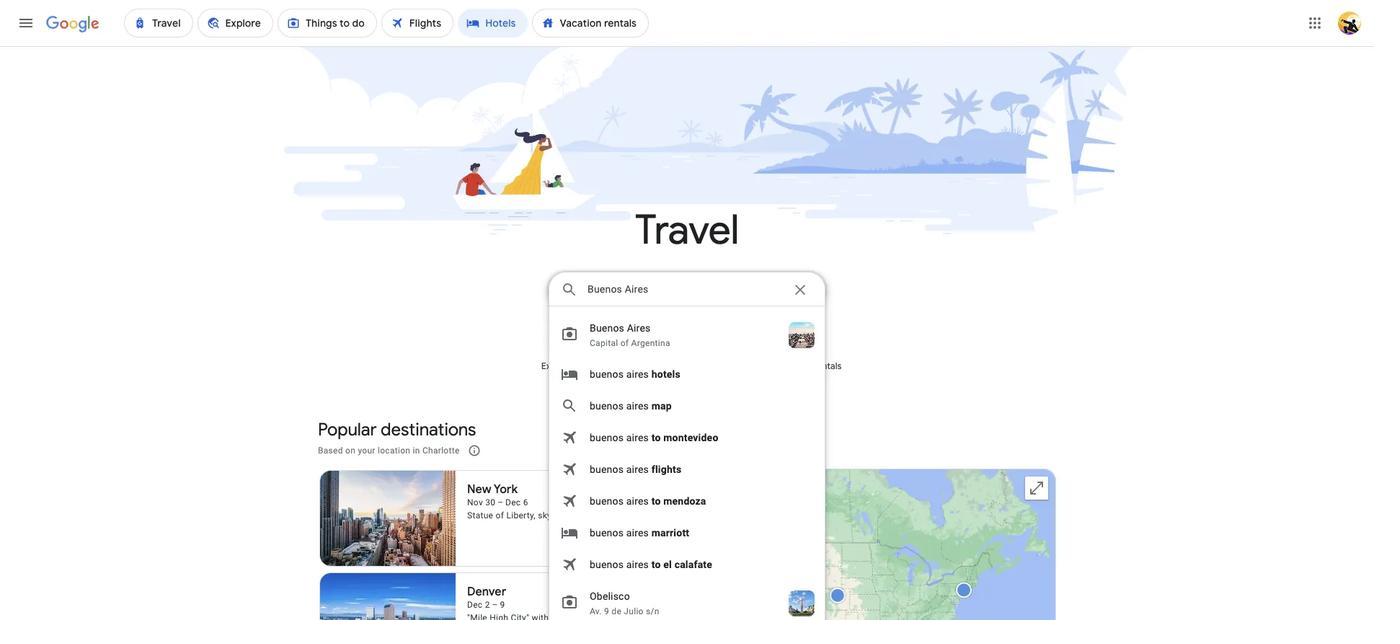 Task type: vqa. For each thing, say whether or not it's contained in the screenshot.
2 stops or fewer fewer
no



Task type: locate. For each thing, give the bounding box(es) containing it.
aires left 59 us dollars element
[[627, 527, 649, 539]]

aires
[[627, 322, 651, 334]]

aires for to el calafate
[[627, 559, 649, 571]]

0 vertical spatial of
[[621, 338, 629, 348]]

to for to montevideo
[[652, 432, 661, 444]]

aires for marriott
[[627, 527, 649, 539]]

of down the 30 – dec
[[496, 510, 504, 520]]

5 buenos from the top
[[590, 496, 624, 507]]

7 aires from the top
[[627, 559, 649, 571]]

7 buenos from the top
[[590, 559, 624, 571]]

list box containing buenos aires
[[550, 307, 825, 620]]

1 vertical spatial of
[[496, 510, 504, 520]]

1 buenos from the top
[[590, 369, 624, 380]]

3 buenos from the top
[[590, 432, 624, 444]]

30 – dec
[[486, 497, 521, 507]]

things to do
[[593, 361, 644, 372]]

travel main content
[[0, 46, 1375, 620]]

4 buenos from the top
[[590, 464, 624, 475]]

aires for flights
[[627, 464, 649, 475]]

based on your location in charlotte
[[318, 446, 460, 456]]

7 option from the top
[[550, 549, 825, 581]]

aires left 'map'
[[627, 400, 649, 412]]

of inside buenos aires capital of argentina
[[621, 338, 629, 348]]

aires up the buenos aires marriott
[[627, 496, 649, 507]]

capital
[[590, 338, 619, 348]]

new
[[467, 482, 492, 497]]

your
[[358, 446, 376, 456]]

of down 'aires'
[[621, 338, 629, 348]]

list box
[[550, 307, 825, 620]]

5 aires from the top
[[627, 496, 649, 507]]

main menu image
[[17, 14, 35, 32]]

option
[[550, 359, 825, 390], [550, 390, 825, 422], [550, 422, 825, 454], [550, 454, 825, 485], [550, 485, 825, 517], [550, 517, 825, 549], [550, 549, 825, 581]]

aires for to mendoza
[[627, 496, 649, 507]]

to down 'map'
[[652, 432, 661, 444]]

2 buenos from the top
[[590, 400, 624, 412]]

6 buenos from the top
[[590, 527, 624, 539]]

buenos for buenos aires hotels
[[590, 369, 624, 380]]

charlotte
[[423, 446, 460, 456]]

statue
[[467, 510, 494, 520]]

0 horizontal spatial of
[[496, 510, 504, 520]]

flights button
[[650, 323, 710, 384]]

york
[[494, 482, 518, 497]]

denver dec 2 – 9
[[467, 585, 507, 610]]

to left el
[[652, 559, 661, 571]]

aires left flights
[[627, 464, 649, 475]]

list box inside the search for destinations, sights and more dialog
[[550, 307, 825, 620]]

on
[[346, 446, 356, 456]]

things
[[593, 361, 620, 372]]

explore button
[[527, 323, 587, 384]]

buenos aires flights
[[590, 464, 682, 475]]

new york nov 30 – dec 6 statue of liberty, skyscrapers & culture
[[467, 482, 625, 520]]

3 aires from the top
[[627, 432, 649, 444]]

do
[[633, 361, 644, 372]]

buenos for buenos aires marriott
[[590, 527, 624, 539]]

aires left hotels
[[627, 369, 649, 380]]

destinations
[[381, 419, 476, 441]]

de
[[612, 607, 622, 617]]

aires for map
[[627, 400, 649, 412]]

to left mendoza
[[652, 496, 661, 507]]

buenos
[[590, 369, 624, 380], [590, 400, 624, 412], [590, 432, 624, 444], [590, 464, 624, 475], [590, 496, 624, 507], [590, 527, 624, 539], [590, 559, 624, 571]]

buenos
[[590, 322, 625, 334]]

4 aires from the top
[[627, 464, 649, 475]]

based
[[318, 446, 343, 456]]

2 aires from the top
[[627, 400, 649, 412]]

flights
[[666, 361, 694, 372]]

buenos aires to mendoza
[[590, 496, 707, 507]]

aires up buenos aires flights
[[627, 432, 649, 444]]

5 option from the top
[[550, 485, 825, 517]]

travel
[[635, 205, 740, 256]]

rentals
[[815, 361, 843, 372]]

59 us dollars element
[[655, 523, 672, 537]]

search for destinations, sights and more dialog
[[549, 272, 826, 620]]

6 aires from the top
[[627, 527, 649, 539]]

buenos aires marriott
[[590, 527, 690, 539]]

vacation
[[777, 361, 813, 372]]

clear image
[[793, 281, 810, 298], [792, 281, 809, 299]]

el
[[664, 559, 672, 571]]

1 aires from the top
[[627, 369, 649, 380]]

to for to el calafate
[[652, 559, 661, 571]]

buenos aires to el calafate
[[590, 559, 713, 571]]

425 us dollars element
[[649, 540, 672, 554]]

of
[[621, 338, 629, 348], [496, 510, 504, 520]]

hotels
[[652, 369, 681, 380]]

dec
[[467, 600, 483, 610]]

things to do button
[[587, 323, 650, 384]]

1 horizontal spatial of
[[621, 338, 629, 348]]

julio
[[624, 607, 644, 617]]

$425
[[649, 541, 672, 554]]

aires down 425 us dollars element
[[627, 559, 649, 571]]

flights link
[[650, 323, 710, 384]]

aires
[[627, 369, 649, 380], [627, 400, 649, 412], [627, 432, 649, 444], [627, 464, 649, 475], [627, 496, 649, 507], [627, 527, 649, 539], [627, 559, 649, 571]]

liberty,
[[507, 510, 536, 520]]

to
[[622, 361, 631, 372], [652, 432, 661, 444], [652, 496, 661, 507], [652, 559, 661, 571]]

to left do
[[622, 361, 631, 372]]



Task type: describe. For each thing, give the bounding box(es) containing it.
popular destinations
[[318, 419, 476, 441]]

1 option from the top
[[550, 359, 825, 390]]

buenos aires hotels
[[590, 369, 681, 380]]

to for to mendoza
[[652, 496, 661, 507]]

mendoza
[[664, 496, 707, 507]]

2 – 9
[[485, 600, 505, 610]]

vacation rentals
[[777, 361, 843, 372]]

buenos aires map
[[590, 400, 672, 412]]

6
[[524, 497, 529, 507]]

Search for destinations, sights and more text field
[[587, 273, 783, 306]]

things to do link
[[587, 323, 650, 384]]

buenos aires capital of argentina
[[590, 322, 671, 348]]

buenos aires option
[[550, 312, 825, 359]]

denver
[[467, 585, 507, 599]]

2 option from the top
[[550, 390, 825, 422]]

obelisco
[[590, 591, 630, 602]]

travel heading
[[237, 205, 1138, 256]]

obelisco av. 9 de julio s/n
[[590, 591, 660, 617]]

more information on trips from charlotte. image
[[457, 433, 492, 468]]

buenos aires to montevideo
[[590, 432, 719, 444]]

s/n
[[646, 607, 660, 617]]

aires for to montevideo
[[627, 432, 649, 444]]

9
[[605, 607, 610, 617]]

skyscrapers
[[538, 510, 587, 520]]

clear image inside the search for destinations, sights and more dialog
[[792, 281, 809, 299]]

buenos for buenos aires to mendoza
[[590, 496, 624, 507]]

of inside new york nov 30 – dec 6 statue of liberty, skyscrapers & culture
[[496, 510, 504, 520]]

calafate
[[675, 559, 713, 571]]

culture
[[597, 510, 625, 520]]

$59
[[655, 523, 672, 536]]

popular
[[318, 419, 377, 441]]

to inside button
[[622, 361, 631, 372]]

4 option from the top
[[550, 454, 825, 485]]

buenos for buenos aires flights
[[590, 464, 624, 475]]

obelisco option
[[550, 581, 825, 620]]

argentina
[[632, 338, 671, 348]]

buenos for buenos aires map
[[590, 400, 624, 412]]

map
[[652, 400, 672, 412]]

av.
[[590, 607, 602, 617]]

location
[[378, 446, 411, 456]]

in
[[413, 446, 420, 456]]

6 option from the top
[[550, 517, 825, 549]]

vacation rentals button
[[771, 323, 848, 384]]

explore
[[542, 361, 572, 372]]

flights
[[652, 464, 682, 475]]

aires for hotels
[[627, 369, 649, 380]]

nov
[[467, 497, 483, 507]]

explore link
[[527, 323, 587, 384]]

&
[[589, 510, 595, 520]]

buenos for buenos aires to el calafate
[[590, 559, 624, 571]]

montevideo
[[664, 432, 719, 444]]

3 option from the top
[[550, 422, 825, 454]]

vacation rentals link
[[771, 323, 848, 384]]

marriott
[[652, 527, 690, 539]]

buenos for buenos aires to montevideo
[[590, 432, 624, 444]]



